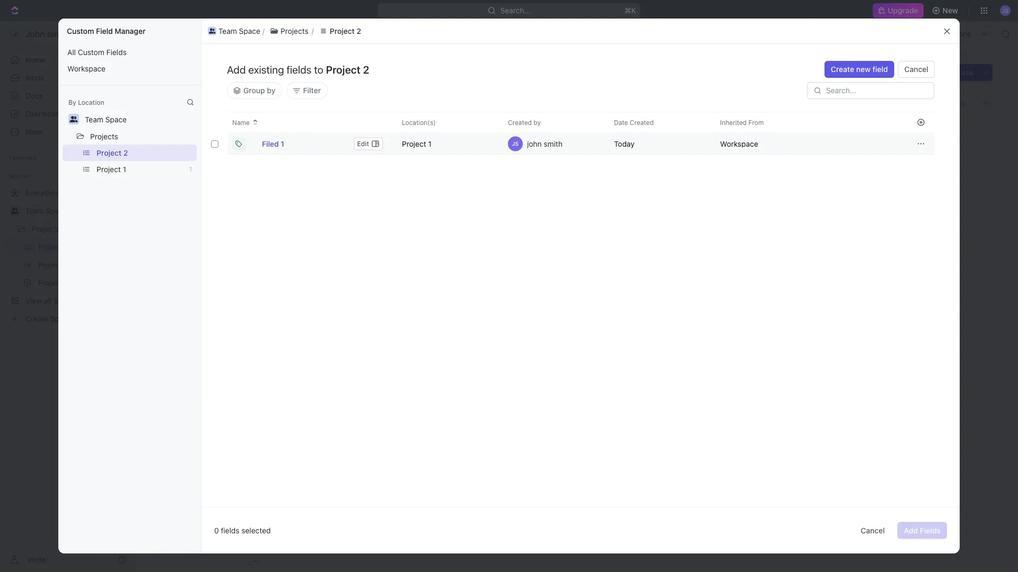 Task type: describe. For each thing, give the bounding box(es) containing it.
0 horizontal spatial /
[[201, 29, 204, 38]]

workspace button
[[63, 60, 197, 77]]

calendar link
[[245, 95, 279, 110]]

table link
[[296, 95, 317, 110]]

selected
[[241, 527, 271, 535]]

add for add existing fields to project 2
[[227, 63, 246, 76]]

inbox
[[25, 73, 44, 82]]

on
[[764, 41, 772, 48]]

projects link inside tree
[[32, 221, 101, 238]]

mins
[[871, 127, 886, 134]]

fields inside list
[[106, 48, 127, 56]]

add fields
[[904, 527, 941, 535]]

⌘k
[[625, 6, 636, 15]]

inherited from
[[720, 119, 764, 126]]

edit button
[[354, 138, 383, 150]]

calendar
[[247, 98, 279, 107]]

0 vertical spatial project 2 button
[[314, 25, 366, 37]]

Edit task name text field
[[154, 92, 610, 112]]

86dqk6r6a button
[[193, 69, 235, 82]]

0 vertical spatial custom
[[67, 27, 94, 36]]

#8678g9yju (you don't have access)
[[700, 101, 851, 117]]

group by button
[[227, 82, 282, 99]]

search button
[[836, 95, 878, 110]]

nov
[[774, 41, 785, 48]]

inbox link
[[4, 69, 130, 86]]

project 1 inside "project 1" dropdown button
[[402, 139, 432, 148]]

0 vertical spatial cancel
[[905, 65, 929, 74]]

team for 'team space' 'link'
[[25, 207, 44, 215]]

manager
[[115, 27, 146, 36]]

location
[[78, 99, 104, 106]]

assigned to
[[312, 127, 353, 136]]

add for add task
[[942, 68, 956, 77]]

date created
[[614, 119, 654, 126]]

show closed
[[213, 125, 252, 132]]

name row
[[202, 112, 389, 133]]

assigned
[[312, 127, 344, 136]]

filed 1
[[262, 139, 284, 148]]

created for created on nov 17
[[739, 41, 763, 48]]

new
[[856, 65, 871, 74]]

by for created by
[[534, 119, 541, 126]]

status
[[741, 127, 759, 134]]

space for 'team space' 'link'
[[46, 207, 67, 215]]

0 vertical spatial cancel button
[[898, 61, 935, 78]]

created by column header
[[493, 112, 601, 133]]

project inside dropdown button
[[402, 139, 426, 148]]

sidebar navigation
[[0, 21, 135, 573]]

send button
[[859, 518, 890, 535]]

add task button
[[935, 64, 980, 81]]

date created column header
[[599, 112, 707, 133]]

0 horizontal spatial projects button
[[85, 128, 123, 145]]

create
[[831, 65, 854, 74]]

team space link
[[25, 203, 128, 220]]

you
[[700, 127, 711, 134]]

1 horizontal spatial user group image
[[145, 31, 152, 37]]

Search... text field
[[826, 86, 928, 95]]

have
[[718, 110, 733, 117]]

attachments
[[154, 245, 211, 256]]

add description
[[174, 173, 228, 181]]

Search tasks... text field
[[886, 121, 992, 137]]

send
[[866, 522, 884, 531]]

don't
[[700, 110, 716, 117]]

filed
[[262, 139, 279, 148]]

created by
[[508, 119, 541, 126]]

inherited from column header
[[705, 112, 814, 133]]

customize
[[928, 98, 965, 107]]

workspace inside button
[[67, 64, 105, 73]]

filter
[[303, 86, 321, 95]]

new button
[[928, 2, 965, 19]]

docs link
[[4, 88, 130, 104]]

list containing project 2
[[58, 145, 201, 178]]

space inside list
[[239, 27, 260, 35]]

project 1 button
[[396, 133, 489, 155]]

projects up 86dqk6r6a on the left top of page
[[197, 40, 225, 49]]

upgrade link
[[873, 3, 924, 18]]

group by
[[243, 86, 276, 95]]

0
[[214, 527, 219, 535]]

task sidebar content section
[[678, 58, 901, 546]]

1 vertical spatial fields
[[920, 527, 941, 535]]

created for created by
[[508, 119, 532, 126]]

all custom fields button
[[63, 44, 197, 60]]

invite
[[28, 556, 46, 565]]

projects / project 2
[[197, 40, 266, 49]]

changed status from
[[711, 127, 777, 134]]

13
[[863, 127, 870, 134]]

1 inside button
[[281, 139, 284, 148]]

custom field manager
[[67, 27, 146, 36]]

row inside grid
[[387, 112, 910, 133]]

projects inside list
[[281, 27, 309, 35]]

home
[[25, 55, 46, 64]]

hide button
[[880, 95, 912, 110]]

filed 1 button
[[261, 135, 291, 152]]

spaces
[[8, 172, 31, 180]]

1 inside dropdown button
[[428, 139, 432, 148]]

press space to select this row. row containing project 1
[[387, 133, 908, 155]]

date
[[614, 119, 628, 126]]

show
[[213, 125, 230, 132]]

13 mins
[[863, 127, 886, 134]]

subtasks button
[[195, 206, 240, 225]]

location(s)
[[402, 119, 436, 126]]

favorites
[[8, 154, 36, 162]]

hide button
[[266, 122, 288, 135]]



Task type: vqa. For each thing, say whether or not it's contained in the screenshot.
do
no



Task type: locate. For each thing, give the bounding box(es) containing it.
by up john
[[534, 119, 541, 126]]

task sidebar navigation tab list
[[906, 64, 929, 126]]

grid
[[202, 112, 934, 499]]

create new field
[[831, 65, 888, 74]]

projects inside "link"
[[32, 225, 60, 233]]

project
[[330, 27, 355, 35], [269, 29, 294, 38], [235, 40, 260, 49], [326, 63, 361, 76], [161, 63, 208, 81], [402, 139, 426, 148], [97, 148, 122, 157], [97, 165, 121, 174]]

hide inside dropdown button
[[893, 98, 909, 107]]

2 horizontal spatial space
[[239, 27, 260, 35]]

cancel button up activity
[[898, 61, 935, 78]]

table
[[298, 98, 317, 107]]

add inside button
[[174, 173, 188, 181]]

project 2 link
[[256, 28, 303, 40], [235, 40, 266, 49]]

add task
[[942, 68, 974, 77]]

0 vertical spatial projects button
[[265, 25, 314, 37]]

edit
[[357, 140, 369, 148]]

add fields button
[[898, 523, 947, 540]]

2 vertical spatial space
[[46, 207, 67, 215]]

tree
[[4, 185, 130, 328]]

custom
[[67, 27, 94, 36], [78, 48, 104, 56]]

projects down 'team space' 'link'
[[32, 225, 60, 233]]

1 horizontal spatial hide
[[893, 98, 909, 107]]

add for add description
[[174, 173, 188, 181]]

1 vertical spatial space
[[105, 115, 127, 124]]

hide up filed 1 button
[[270, 125, 284, 132]]

inherited
[[720, 119, 747, 126]]

to
[[314, 63, 323, 76], [785, 127, 793, 134], [346, 127, 353, 136]]

list containing all custom fields
[[58, 44, 201, 77]]

1 horizontal spatial workspace
[[720, 139, 758, 148]]

space inside 'team space' 'link'
[[46, 207, 67, 215]]

0 vertical spatial list
[[206, 25, 940, 37]]

0 vertical spatial project 1
[[402, 139, 432, 148]]

1 vertical spatial cancel button
[[855, 523, 891, 540]]

to inside task sidebar content section
[[785, 127, 793, 134]]

hide
[[893, 98, 909, 107], [270, 125, 284, 132]]

location(s) column header
[[387, 112, 495, 133]]

workspace down changed status from
[[720, 139, 758, 148]]

1 vertical spatial projects button
[[85, 128, 123, 145]]

press space to select this row. row right the mins
[[908, 134, 934, 155]]

team space inside list
[[218, 27, 260, 35]]

grid containing filed 1
[[202, 112, 934, 499]]

created on nov 17
[[739, 41, 794, 48]]

1 horizontal spatial projects button
[[265, 25, 314, 37]]

1 vertical spatial list
[[58, 44, 201, 77]]

0 vertical spatial team space button
[[206, 25, 262, 37]]

custom inside all custom fields button
[[78, 48, 104, 56]]

press space to select this row. row containing filed 1
[[202, 133, 387, 155]]

1 vertical spatial team
[[85, 115, 103, 124]]

2 horizontal spatial team
[[218, 27, 237, 35]]

0 horizontal spatial workspace
[[67, 64, 105, 73]]

team for team space button to the left
[[85, 115, 103, 124]]

row
[[387, 112, 910, 133]]

1 horizontal spatial team space
[[85, 115, 127, 124]]

hide down activity
[[893, 98, 909, 107]]

/
[[201, 29, 204, 38], [252, 29, 254, 38], [229, 40, 231, 49]]

access)
[[735, 110, 759, 117]]

from
[[761, 127, 775, 134]]

cancel
[[905, 65, 929, 74], [861, 527, 885, 535]]

0 horizontal spatial to
[[314, 63, 323, 76]]

dates
[[466, 127, 487, 136]]

0 horizontal spatial user group image
[[11, 208, 19, 214]]

filter button
[[287, 82, 328, 99]]

1 horizontal spatial created
[[630, 119, 654, 126]]

changed
[[713, 127, 739, 134]]

cancel up activity
[[905, 65, 929, 74]]

by for group by
[[267, 86, 276, 95]]

project 1
[[402, 139, 432, 148], [97, 165, 126, 174]]

add down projects / project 2
[[227, 63, 246, 76]]

existing
[[248, 63, 284, 76]]

1 horizontal spatial team
[[85, 115, 103, 124]]

1 horizontal spatial to
[[346, 127, 353, 136]]

name column header
[[228, 112, 389, 133]]

automations button
[[922, 26, 977, 42]]

by
[[267, 86, 276, 95], [534, 119, 541, 126]]

list containing team space
[[206, 25, 940, 37]]

(you
[[837, 101, 851, 109]]

1 vertical spatial team space button
[[80, 111, 131, 128]]

0 vertical spatial workspace
[[67, 64, 105, 73]]

tree containing team space
[[4, 185, 130, 328]]

0 horizontal spatial project 1
[[97, 165, 126, 174]]

search
[[850, 98, 875, 107]]

field
[[96, 27, 113, 36]]

cancel button left add fields button
[[855, 523, 891, 540]]

add left task
[[942, 68, 956, 77]]

0 vertical spatial space
[[239, 27, 260, 35]]

0 horizontal spatial team space
[[25, 207, 67, 215]]

to up filter
[[314, 63, 323, 76]]

user group image
[[209, 28, 215, 34], [145, 31, 152, 37], [11, 208, 19, 214]]

0 vertical spatial fields
[[287, 63, 312, 76]]

projects button up add existing fields to project 2
[[265, 25, 314, 37]]

1 horizontal spatial team space button
[[206, 25, 262, 37]]

2 horizontal spatial created
[[739, 41, 763, 48]]

created left on
[[739, 41, 763, 48]]

attachments button
[[154, 238, 610, 264]]

search...
[[500, 6, 531, 15]]

cell
[[811, 134, 908, 155]]

1 horizontal spatial project 2 button
[[314, 25, 366, 37]]

0 horizontal spatial created
[[508, 119, 532, 126]]

0 vertical spatial fields
[[106, 48, 127, 56]]

0 fields selected
[[214, 527, 271, 535]]

2 horizontal spatial /
[[252, 29, 254, 38]]

user group image down the spaces
[[11, 208, 19, 214]]

1 vertical spatial team space
[[85, 115, 127, 124]]

team space button down location
[[80, 111, 131, 128]]

team space up projects / project 2
[[218, 27, 260, 35]]

by inside button
[[267, 86, 276, 95]]

closed
[[232, 125, 252, 132]]

2 vertical spatial team
[[25, 207, 44, 215]]

hide for hide dropdown button
[[893, 98, 909, 107]]

all
[[67, 48, 76, 56]]

team down the spaces
[[25, 207, 44, 215]]

tree inside sidebar navigation
[[4, 185, 130, 328]]

project 2
[[330, 27, 361, 35], [269, 29, 301, 38], [161, 63, 224, 81], [97, 148, 128, 157]]

task
[[958, 68, 974, 77]]

0 horizontal spatial project 2 button
[[92, 145, 197, 161]]

press space to select this row. row
[[202, 133, 387, 155], [387, 133, 908, 155], [908, 134, 934, 155]]

by location
[[68, 99, 104, 106]]

open
[[799, 127, 817, 134]]

1 horizontal spatial fields
[[287, 63, 312, 76]]

team
[[218, 27, 237, 35], [85, 115, 103, 124], [25, 207, 44, 215]]

activity
[[907, 83, 928, 89]]

by
[[68, 99, 76, 106]]

share
[[804, 40, 825, 49]]

0 horizontal spatial cancel
[[861, 527, 885, 535]]

1 horizontal spatial by
[[534, 119, 541, 126]]

user group image inside sidebar navigation
[[11, 208, 19, 214]]

1 vertical spatial custom
[[78, 48, 104, 56]]

2 vertical spatial team space
[[25, 207, 67, 215]]

new
[[943, 6, 958, 15]]

description
[[190, 173, 228, 181]]

custom right all
[[78, 48, 104, 56]]

1 horizontal spatial fields
[[920, 527, 941, 535]]

86dqk6r6a
[[197, 72, 231, 80]]

0 vertical spatial team space
[[218, 27, 260, 35]]

group by button
[[227, 82, 282, 99]]

1 vertical spatial by
[[534, 119, 541, 126]]

team inside 'link'
[[25, 207, 44, 215]]

0 horizontal spatial team space button
[[80, 111, 131, 128]]

add
[[227, 63, 246, 76], [942, 68, 956, 77], [174, 173, 188, 181], [904, 527, 918, 535]]

1 vertical spatial project 2 button
[[92, 145, 197, 161]]

1 horizontal spatial /
[[229, 40, 231, 49]]

created inside column header
[[630, 119, 654, 126]]

to right assigned
[[346, 127, 353, 136]]

hide inside button
[[270, 125, 284, 132]]

1 vertical spatial project 1
[[97, 165, 126, 174]]

#8678g9yju
[[799, 101, 836, 109]]

from
[[749, 119, 764, 126]]

0 horizontal spatial hide
[[270, 125, 284, 132]]

hide for hide button
[[270, 125, 284, 132]]

by inside column header
[[534, 119, 541, 126]]

0 horizontal spatial fields
[[106, 48, 127, 56]]

today
[[614, 139, 635, 148]]

share button
[[798, 36, 831, 53]]

user group image up all custom fields button
[[145, 31, 152, 37]]

team space button up projects / project 2
[[206, 25, 262, 37]]

team space down the spaces
[[25, 207, 67, 215]]

2 horizontal spatial to
[[785, 127, 793, 134]]

docs
[[25, 91, 43, 100]]

team down location
[[85, 115, 103, 124]]

projects up projects / project 2
[[219, 29, 247, 38]]

board link
[[172, 95, 195, 110]]

17
[[787, 41, 794, 48]]

cancel left 'add fields'
[[861, 527, 885, 535]]

customize button
[[914, 95, 968, 110]]

automations
[[927, 29, 972, 38]]

space
[[239, 27, 260, 35], [105, 115, 127, 124], [46, 207, 67, 215]]

projects down location
[[90, 132, 118, 141]]

create new field button
[[825, 61, 894, 78]]

2 horizontal spatial team space
[[218, 27, 260, 35]]

1 vertical spatial cancel
[[861, 527, 885, 535]]

add inside add task 'button'
[[942, 68, 956, 77]]

created right date
[[630, 119, 654, 126]]

subtasks
[[200, 211, 236, 221]]

add right send button
[[904, 527, 918, 535]]

1 vertical spatial hide
[[270, 125, 284, 132]]

projects up add existing fields to project 2
[[281, 27, 309, 35]]

0 horizontal spatial cancel button
[[855, 523, 891, 540]]

1 vertical spatial workspace
[[720, 139, 758, 148]]

group
[[243, 86, 265, 95]]

0 horizontal spatial by
[[267, 86, 276, 95]]

0 horizontal spatial fields
[[221, 527, 239, 535]]

1 vertical spatial fields
[[221, 527, 239, 535]]

add inside add fields button
[[904, 527, 918, 535]]

project 1 inside list
[[97, 165, 126, 174]]

user group image up projects / project 2
[[209, 28, 215, 34]]

1 horizontal spatial space
[[105, 115, 127, 124]]

list
[[206, 25, 940, 37], [58, 44, 201, 77], [58, 145, 201, 178]]

user group image inside list
[[209, 28, 215, 34]]

custom up all
[[67, 27, 94, 36]]

space for team space button to the left
[[105, 115, 127, 124]]

created up the js
[[508, 119, 532, 126]]

0 horizontal spatial team
[[25, 207, 44, 215]]

js
[[512, 141, 519, 147]]

team space down location
[[85, 115, 127, 124]]

dashboards link
[[4, 106, 130, 123]]

workspace down "all custom fields"
[[67, 64, 105, 73]]

2 horizontal spatial user group image
[[209, 28, 215, 34]]

home link
[[4, 51, 130, 68]]

upgrade
[[888, 6, 918, 15]]

favorites button
[[4, 152, 41, 164]]

team space inside 'link'
[[25, 207, 67, 215]]

0 horizontal spatial space
[[46, 207, 67, 215]]

fields up filter dropdown button
[[287, 63, 312, 76]]

add left description
[[174, 173, 188, 181]]

0 vertical spatial team
[[218, 27, 237, 35]]

press space to select this row. row down name row
[[202, 133, 387, 155]]

to left open
[[785, 127, 793, 134]]

press space to select this row. row down the 'date created' column header
[[387, 133, 908, 155]]

team inside list
[[218, 27, 237, 35]]

team up projects / project 2
[[218, 27, 237, 35]]

1 horizontal spatial cancel button
[[898, 61, 935, 78]]

0 vertical spatial by
[[267, 86, 276, 95]]

0 vertical spatial hide
[[893, 98, 909, 107]]

1
[[281, 139, 284, 148], [428, 139, 432, 148], [123, 165, 126, 174], [189, 166, 192, 173]]

2 vertical spatial list
[[58, 145, 201, 178]]

add for add fields
[[904, 527, 918, 535]]

cancel button
[[898, 61, 935, 78], [855, 523, 891, 540]]

1 horizontal spatial cancel
[[905, 65, 929, 74]]

field
[[873, 65, 888, 74]]

fields right 0
[[221, 527, 239, 535]]

created inside column header
[[508, 119, 532, 126]]

by up calendar
[[267, 86, 276, 95]]

1 horizontal spatial project 1
[[402, 139, 432, 148]]

row containing location(s)
[[387, 112, 910, 133]]

projects button down location
[[85, 128, 123, 145]]



